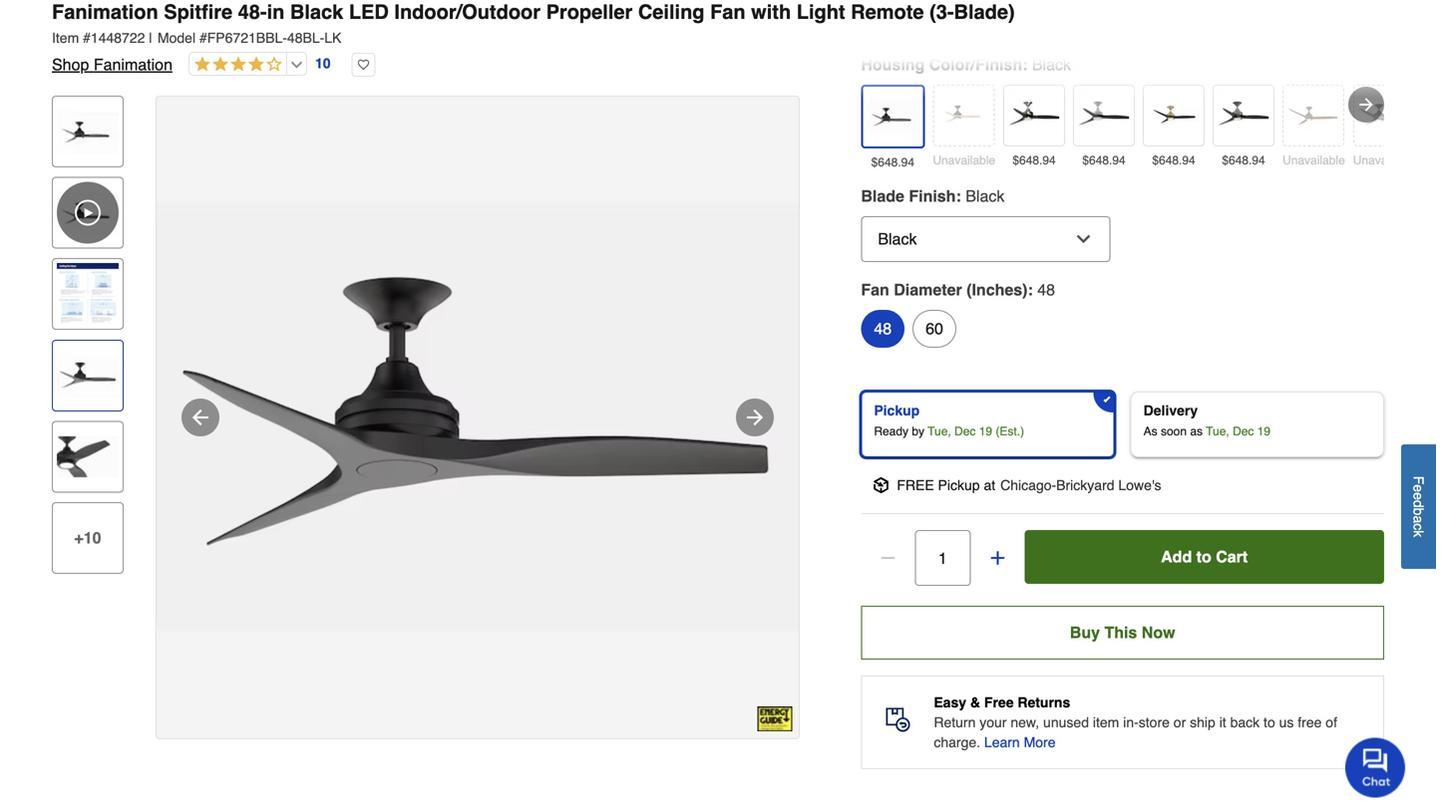 Task type: vqa. For each thing, say whether or not it's contained in the screenshot.
PUSH on the right top
yes



Task type: locate. For each thing, give the bounding box(es) containing it.
1 horizontal spatial to
[[1264, 715, 1275, 731]]

to left us
[[1264, 715, 1275, 731]]

2 with from the left
[[751, 0, 791, 23]]

learn more link
[[984, 733, 1056, 753]]

push
[[1347, 0, 1379, 7]]

a
[[1009, 0, 1017, 7], [1411, 516, 1427, 524]]

1 horizontal spatial fan
[[861, 281, 889, 299]]

black for housing color/finish : black
[[1032, 55, 1071, 74]]

plus image
[[988, 549, 1008, 568]]

of
[[1326, 715, 1337, 731]]

fan left diameter
[[861, 281, 889, 299]]

2 tue, from the left
[[1206, 425, 1229, 439]]

held
[[1102, 0, 1128, 7]]

free pickup at chicago-brickyard lowe's
[[897, 478, 1161, 494]]

cart
[[1216, 548, 1248, 566]]

0 horizontal spatial fan
[[710, 0, 746, 23]]

item
[[52, 30, 79, 46]]

energy guide image
[[757, 707, 792, 732]]

chat invite button image
[[1345, 737, 1406, 798]]

1 horizontal spatial unavailable
[[1282, 154, 1345, 168]]

0 horizontal spatial fan
[[984, 11, 1003, 27]]

(inches)
[[966, 281, 1028, 299]]

matte white image
[[1078, 90, 1130, 142]]

e up d
[[1411, 485, 1427, 493]]

1 dec from the left
[[954, 425, 976, 439]]

19 inside delivery as soon as tue, dec 19
[[1257, 425, 1271, 439]]

19
[[979, 425, 992, 439], [1257, 425, 1271, 439]]

this
[[1104, 624, 1137, 642]]

matte greige image
[[1358, 90, 1410, 142]]

with up 'fan/light'
[[1179, 0, 1204, 7]]

0 horizontal spatial tue,
[[928, 425, 951, 439]]

fan down push
[[1356, 11, 1375, 27]]

12v
[[1235, 0, 1260, 7]]

f e e d b a c k
[[1411, 476, 1427, 538]]

tue, right 'as'
[[1206, 425, 1229, 439]]

housing color/finish : black
[[861, 55, 1071, 74]]

1 vertical spatial :
[[956, 187, 961, 205]]

battery
[[1292, 0, 1335, 7]]

0 horizontal spatial dec
[[954, 425, 976, 439]]

black right the finish
[[966, 187, 1005, 205]]

+10 button
[[52, 503, 124, 574]]

3 unavailable from the left
[[1353, 154, 1416, 168]]

soon
[[1161, 425, 1187, 439]]

dec left (est.) at the right of the page
[[954, 425, 976, 439]]

1 # from the left
[[83, 30, 91, 46]]

black
[[290, 0, 343, 23], [1032, 55, 1071, 74], [966, 187, 1005, 205]]

fan
[[710, 0, 746, 23], [861, 281, 889, 299]]

finish
[[909, 187, 956, 205]]

0 vertical spatial :
[[1022, 55, 1028, 74]]

free
[[984, 695, 1014, 711]]

1 tue, from the left
[[928, 425, 951, 439]]

fan up item number 1 4 4 8 7 2 2 and model number f p 6 7 2 1 b b l - 4 8 b l - l k "element"
[[710, 0, 746, 23]]

control: includes a tr500 hand-held remote with one 12v 23a battery - push buttons control 3 fan speeds, infinite light levels, fan/light timer, and powering fan off
[[877, 0, 1379, 46]]

1 horizontal spatial with
[[1179, 0, 1204, 7]]

0 vertical spatial pickup
[[874, 403, 920, 419]]

3.8 stars image
[[189, 56, 282, 74]]

48 left 60
[[874, 320, 892, 338]]

fan right 3
[[984, 11, 1003, 27]]

0 horizontal spatial 19
[[979, 425, 992, 439]]

19 left (est.) at the right of the page
[[979, 425, 992, 439]]

a up speeds,
[[1009, 0, 1017, 7]]

tue, inside pickup ready by tue, dec 19 (est.)
[[928, 425, 951, 439]]

by
[[912, 425, 924, 439]]

2 e from the top
[[1411, 493, 1427, 500]]

a up the k
[[1411, 516, 1427, 524]]

galvanized image
[[1218, 90, 1270, 142]]

1 horizontal spatial 19
[[1257, 425, 1271, 439]]

dec
[[954, 425, 976, 439], [1233, 425, 1254, 439]]

arrow right image
[[1356, 95, 1376, 115]]

fanimation down 1448722
[[94, 55, 172, 74]]

with inside fanimation spitfire 48-in black led indoor/outdoor propeller ceiling fan with light remote (3-blade) item # 1448722 | model # fp6721bbl-48bl-lk
[[751, 0, 791, 23]]

1 vertical spatial to
[[1264, 715, 1275, 731]]

brickyard
[[1056, 478, 1114, 494]]

1 horizontal spatial dec
[[1233, 425, 1254, 439]]

48
[[1037, 281, 1055, 299], [874, 320, 892, 338]]

lowe's
[[1118, 478, 1161, 494]]

#
[[83, 30, 91, 46], [199, 30, 207, 46]]

brushed satin brass image
[[1148, 90, 1200, 142]]

pickup left the at
[[938, 478, 980, 494]]

0 vertical spatial 48
[[1037, 281, 1055, 299]]

tue, right "by"
[[928, 425, 951, 439]]

speeds,
[[1007, 11, 1056, 27]]

color/finish
[[929, 55, 1022, 74]]

0 horizontal spatial black
[[290, 0, 343, 23]]

pickup up ready
[[874, 403, 920, 419]]

0 vertical spatial a
[[1009, 0, 1017, 7]]

option group containing pickup
[[853, 384, 1392, 466]]

1 horizontal spatial a
[[1411, 516, 1427, 524]]

unavailable down matte greige image
[[1353, 154, 1416, 168]]

0 vertical spatial fanimation
[[52, 0, 158, 23]]

$648.94 down the brushed nickel image
[[1013, 154, 1056, 168]]

$648.94 for the brushed nickel image
[[1013, 154, 1056, 168]]

add to cart
[[1161, 548, 1248, 566]]

: for housing color/finish
[[1022, 55, 1028, 74]]

2 unavailable from the left
[[1282, 154, 1345, 168]]

0 vertical spatial to
[[1196, 548, 1211, 566]]

# down 'spitfire'
[[199, 30, 207, 46]]

2 horizontal spatial black
[[1032, 55, 1071, 74]]

with inside control: includes a tr500 hand-held remote with one 12v 23a battery - push buttons control 3 fan speeds, infinite light levels, fan/light timer, and powering fan off
[[1179, 0, 1204, 7]]

0 horizontal spatial pickup
[[874, 403, 920, 419]]

0 horizontal spatial to
[[1196, 548, 1211, 566]]

dec inside pickup ready by tue, dec 19 (est.)
[[954, 425, 976, 439]]

arrow left image
[[188, 406, 212, 430]]

light
[[797, 0, 845, 23]]

add
[[1161, 548, 1192, 566]]

1 horizontal spatial fan
[[1356, 11, 1375, 27]]

0 horizontal spatial #
[[83, 30, 91, 46]]

e up b
[[1411, 493, 1427, 500]]

dec right 'as'
[[1233, 425, 1254, 439]]

buy this now
[[1070, 624, 1175, 642]]

tr500
[[1020, 0, 1062, 7]]

1 19 from the left
[[979, 425, 992, 439]]

2 dec from the left
[[1233, 425, 1254, 439]]

learn
[[984, 735, 1020, 751]]

unavailable down driftwood image
[[1282, 154, 1345, 168]]

unavailable down dark bronze image
[[933, 154, 995, 168]]

unavailable for driftwood image
[[1282, 154, 1345, 168]]

in-
[[1123, 715, 1139, 731]]

spitfire
[[164, 0, 232, 23]]

19 right 'as'
[[1257, 425, 1271, 439]]

e
[[1411, 485, 1427, 493], [1411, 493, 1427, 500]]

buttons
[[877, 11, 923, 27]]

1 with from the left
[[1179, 0, 1204, 7]]

a inside control: includes a tr500 hand-held remote with one 12v 23a battery - push buttons control 3 fan speeds, infinite light levels, fan/light timer, and powering fan off
[[1009, 0, 1017, 7]]

# right item
[[83, 30, 91, 46]]

fanimation  #fp6721bbl-48bl-lk - thumbnail4 image
[[57, 426, 119, 488]]

1 horizontal spatial black
[[966, 187, 1005, 205]]

1 vertical spatial fanimation
[[94, 55, 172, 74]]

blade finish : black
[[861, 187, 1005, 205]]

d
[[1411, 500, 1427, 508]]

2 horizontal spatial unavailable
[[1353, 154, 1416, 168]]

with left light
[[751, 0, 791, 23]]

pickup inside pickup ready by tue, dec 19 (est.)
[[874, 403, 920, 419]]

$648.94 down "brushed satin brass" image in the top of the page
[[1152, 154, 1195, 168]]

-
[[1338, 0, 1343, 7]]

1 horizontal spatial 48
[[1037, 281, 1055, 299]]

ship
[[1190, 715, 1215, 731]]

1 horizontal spatial tue,
[[1206, 425, 1229, 439]]

1 horizontal spatial #
[[199, 30, 207, 46]]

0 horizontal spatial with
[[751, 0, 791, 23]]

with
[[1179, 0, 1204, 7], [751, 0, 791, 23]]

$648.94 up blade
[[871, 156, 914, 170]]

1 vertical spatial fan
[[861, 281, 889, 299]]

unavailable
[[933, 154, 995, 168], [1282, 154, 1345, 168], [1353, 154, 1416, 168]]

1 vertical spatial black
[[1032, 55, 1071, 74]]

pickup image
[[873, 478, 889, 494]]

us
[[1279, 715, 1294, 731]]

1 unavailable from the left
[[933, 154, 995, 168]]

off
[[877, 30, 892, 46]]

2 19 from the left
[[1257, 425, 1271, 439]]

ready
[[874, 425, 909, 439]]

b
[[1411, 508, 1427, 516]]

heart outline image
[[352, 53, 376, 77]]

black down speeds,
[[1032, 55, 1071, 74]]

48 right (inches)
[[1037, 281, 1055, 299]]

to right add
[[1196, 548, 1211, 566]]

blade
[[861, 187, 904, 205]]

1 vertical spatial a
[[1411, 516, 1427, 524]]

in
[[267, 0, 285, 23]]

black up 48bl-
[[290, 0, 343, 23]]

$648.94 down matte white image
[[1082, 154, 1126, 168]]

to
[[1196, 548, 1211, 566], [1264, 715, 1275, 731]]

$648.94 down galvanized "image"
[[1222, 154, 1265, 168]]

hand-
[[1066, 0, 1102, 7]]

fanimation up 1448722
[[52, 0, 158, 23]]

arrow right image
[[743, 406, 767, 430]]

more
[[1024, 735, 1056, 751]]

0 vertical spatial black
[[290, 0, 343, 23]]

$648.94 for black image at the right top of the page
[[871, 156, 914, 170]]

1 horizontal spatial pickup
[[938, 478, 980, 494]]

2 vertical spatial black
[[966, 187, 1005, 205]]

propeller
[[546, 0, 633, 23]]

2 vertical spatial :
[[1028, 281, 1033, 299]]

0 horizontal spatial unavailable
[[933, 154, 995, 168]]

2 # from the left
[[199, 30, 207, 46]]

light
[[1104, 11, 1130, 27]]

charge.
[[934, 735, 980, 751]]

k
[[1411, 531, 1427, 538]]

option group
[[853, 384, 1392, 466]]

0 vertical spatial fan
[[710, 0, 746, 23]]

0 horizontal spatial 48
[[874, 320, 892, 338]]

0 horizontal spatial a
[[1009, 0, 1017, 7]]

shop
[[52, 55, 89, 74]]



Task type: describe. For each thing, give the bounding box(es) containing it.
delivery as soon as tue, dec 19
[[1144, 403, 1271, 439]]

powering
[[1295, 11, 1352, 27]]

as
[[1190, 425, 1203, 439]]

levels,
[[1134, 11, 1173, 27]]

fp6721bbl-
[[207, 30, 287, 46]]

return
[[934, 715, 976, 731]]

diameter
[[894, 281, 962, 299]]

new,
[[1011, 715, 1039, 731]]

led
[[349, 0, 389, 23]]

60
[[926, 320, 943, 338]]

black image
[[867, 91, 919, 143]]

48bl-
[[287, 30, 324, 46]]

dec inside delivery as soon as tue, dec 19
[[1233, 425, 1254, 439]]

+10
[[74, 529, 101, 547]]

buy
[[1070, 624, 1100, 642]]

(3-
[[929, 0, 954, 23]]

blade)
[[954, 0, 1015, 23]]

timer,
[[1230, 11, 1264, 27]]

|
[[149, 30, 153, 46]]

it
[[1219, 715, 1226, 731]]

and
[[1268, 11, 1291, 27]]

$648.94 for galvanized "image"
[[1222, 154, 1265, 168]]

1 e from the top
[[1411, 485, 1427, 493]]

black inside fanimation spitfire 48-in black led indoor/outdoor propeller ceiling fan with light remote (3-blade) item # 1448722 | model # fp6721bbl-48bl-lk
[[290, 0, 343, 23]]

delivery
[[1144, 403, 1198, 419]]

add to cart button
[[1024, 531, 1384, 584]]

easy & free returns return your new, unused item in-store or ship it back to us free of charge.
[[934, 695, 1337, 751]]

unused
[[1043, 715, 1089, 731]]

$648.94 for matte white image
[[1082, 154, 1126, 168]]

remote
[[1132, 0, 1175, 7]]

free
[[897, 478, 934, 494]]

1 vertical spatial pickup
[[938, 478, 980, 494]]

c
[[1411, 524, 1427, 531]]

item number 1 4 4 8 7 2 2 and model number f p 6 7 2 1 b b l - 4 8 b l - l k element
[[52, 28, 1384, 48]]

Stepper number input field with increment and decrement buttons number field
[[915, 531, 971, 586]]

ceiling
[[638, 0, 705, 23]]

indoor/outdoor
[[394, 0, 541, 23]]

fan diameter (inches) : 48
[[861, 281, 1055, 299]]

chicago-
[[1000, 478, 1056, 494]]

dark bronze image
[[938, 90, 990, 142]]

48-
[[238, 0, 267, 23]]

fanimation inside fanimation spitfire 48-in black led indoor/outdoor propeller ceiling fan with light remote (3-blade) item # 1448722 | model # fp6721bbl-48bl-lk
[[52, 0, 158, 23]]

fan inside fanimation spitfire 48-in black led indoor/outdoor propeller ceiling fan with light remote (3-blade) item # 1448722 | model # fp6721bbl-48bl-lk
[[710, 0, 746, 23]]

model
[[158, 30, 196, 46]]

(est.)
[[996, 425, 1024, 439]]

lk
[[324, 30, 341, 46]]

$648.94 for "brushed satin brass" image in the top of the page
[[1152, 154, 1195, 168]]

control
[[927, 11, 968, 27]]

store
[[1139, 715, 1170, 731]]

1 fan from the left
[[984, 11, 1003, 27]]

brushed nickel image
[[1008, 90, 1060, 142]]

control:
[[877, 0, 949, 7]]

returns
[[1018, 695, 1070, 711]]

fanimation spitfire 48-in black led indoor/outdoor propeller ceiling fan with light remote (3-blade) item # 1448722 | model # fp6721bbl-48bl-lk
[[52, 0, 1015, 46]]

buy this now button
[[861, 606, 1384, 660]]

fanimation  #fp6721bbl-48bl-lk - thumbnail3 image
[[57, 345, 119, 407]]

fan/light
[[1177, 11, 1226, 27]]

easy
[[934, 695, 966, 711]]

remote
[[851, 0, 924, 23]]

includes
[[953, 0, 1005, 7]]

a inside button
[[1411, 516, 1427, 524]]

f e e d b a c k button
[[1401, 445, 1436, 569]]

f
[[1411, 476, 1427, 485]]

to inside button
[[1196, 548, 1211, 566]]

2 fan from the left
[[1356, 11, 1375, 27]]

pickup ready by tue, dec 19 (est.)
[[874, 403, 1024, 439]]

black for blade finish : black
[[966, 187, 1005, 205]]

your
[[980, 715, 1007, 731]]

or
[[1174, 715, 1186, 731]]

minus image
[[878, 549, 898, 568]]

driftwood image
[[1287, 90, 1339, 142]]

at
[[984, 478, 995, 494]]

tue, inside delivery as soon as tue, dec 19
[[1206, 425, 1229, 439]]

23a
[[1264, 0, 1288, 7]]

fanimation  #fp6721bbl-48bl-lk - thumbnail2 image
[[57, 263, 119, 325]]

to inside easy & free returns return your new, unused item in-store or ship it back to us free of charge.
[[1264, 715, 1275, 731]]

&
[[970, 695, 980, 711]]

now
[[1142, 624, 1175, 642]]

infinite
[[1060, 11, 1100, 27]]

: for blade finish
[[956, 187, 961, 205]]

free
[[1298, 715, 1322, 731]]

shop fanimation
[[52, 55, 172, 74]]

fanimation  #fp6721bbl-48bl-lk - thumbnail image
[[57, 101, 119, 163]]

unavailable for matte greige image
[[1353, 154, 1416, 168]]

fanimation  #fp6721bbl-48bl-lk - 3 image
[[157, 97, 799, 739]]

1448722
[[91, 30, 145, 46]]

10
[[315, 56, 331, 71]]

learn more
[[984, 735, 1056, 751]]

unavailable for dark bronze image
[[933, 154, 995, 168]]

one
[[1208, 0, 1231, 7]]

as
[[1144, 425, 1157, 439]]

19 inside pickup ready by tue, dec 19 (est.)
[[979, 425, 992, 439]]

housing
[[861, 55, 925, 74]]

1 vertical spatial 48
[[874, 320, 892, 338]]

back
[[1230, 715, 1260, 731]]



